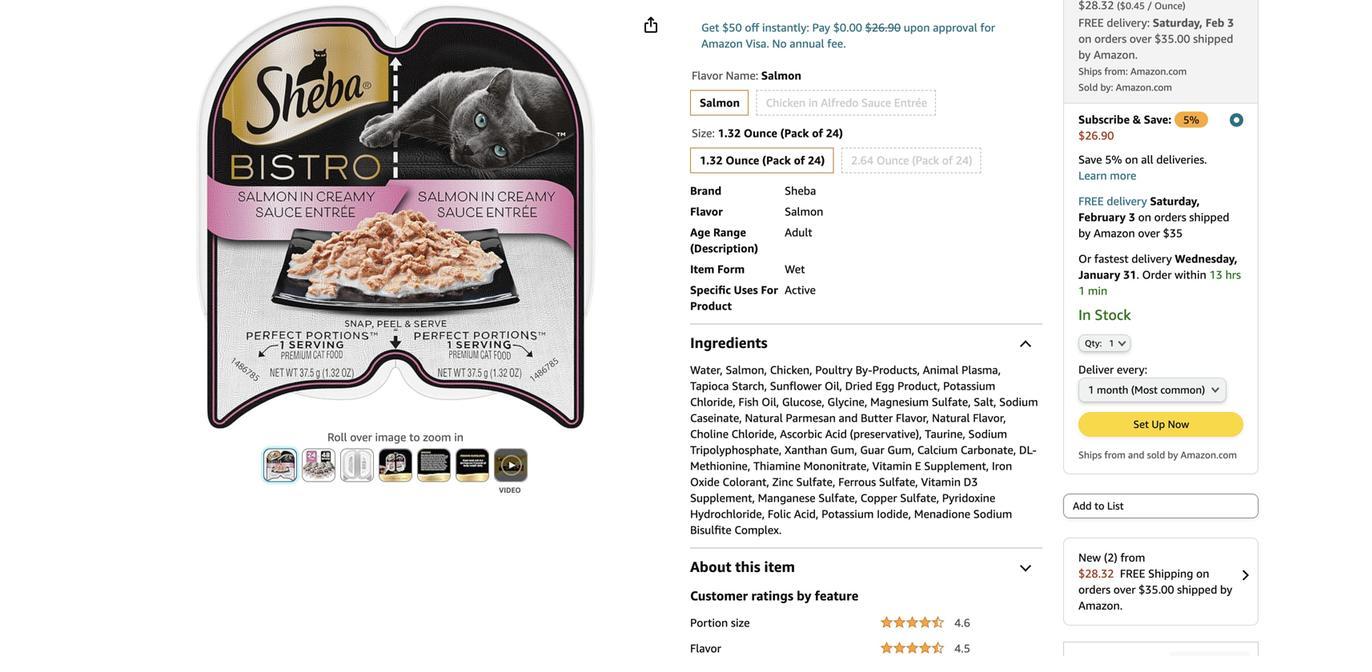 Task type: locate. For each thing, give the bounding box(es) containing it.
option group containing 1.32 ounce (pack of 24)
[[686, 145, 1043, 177]]

over down delivery:
[[1130, 32, 1152, 45]]

to left list
[[1095, 500, 1105, 512]]

amazon. inside the free shipping on orders over $35.00 shipped by amazon.
[[1079, 599, 1123, 613]]

1.32 ounce (pack of 24)
[[700, 154, 825, 167]]

0 vertical spatial amazon.
[[1094, 48, 1138, 61]]

1 horizontal spatial 24)
[[826, 127, 843, 140]]

deliver
[[1079, 363, 1114, 376]]

$35.00 inside the free shipping on orders over $35.00 shipped by amazon.
[[1139, 583, 1175, 597]]

1 down "deliver"
[[1089, 384, 1095, 396]]

range
[[714, 226, 747, 239]]

plasma,
[[962, 364, 1001, 377]]

sodium
[[1000, 396, 1039, 409], [969, 428, 1008, 441], [974, 508, 1013, 521]]

2 ships from the top
[[1079, 450, 1102, 461]]

1.32 down 'size:'
[[700, 154, 723, 167]]

radio active image
[[1230, 113, 1244, 127]]

31
[[1124, 268, 1137, 281]]

0 vertical spatial 1
[[1079, 284, 1086, 297]]

0 horizontal spatial 3
[[1129, 211, 1136, 224]]

salmon up chicken
[[762, 69, 802, 82]]

0 vertical spatial 3
[[1228, 16, 1235, 29]]

1 vertical spatial $35.00
[[1139, 583, 1175, 597]]

None submit
[[264, 450, 296, 482], [303, 450, 335, 482], [341, 450, 373, 482], [380, 450, 412, 482], [418, 450, 450, 482], [457, 450, 489, 482], [495, 450, 527, 482], [264, 450, 296, 482], [303, 450, 335, 482], [341, 450, 373, 482], [380, 450, 412, 482], [418, 450, 450, 482], [457, 450, 489, 482], [495, 450, 527, 482]]

0 vertical spatial in
[[809, 96, 818, 109]]

gum,
[[831, 444, 858, 457], [888, 444, 915, 457]]

1 horizontal spatial supplement,
[[925, 460, 989, 473]]

instantly:
[[763, 21, 810, 34]]

(description)
[[690, 242, 759, 255]]

sodium down pyridoxine
[[974, 508, 1013, 521]]

0 vertical spatial 5%
[[1184, 114, 1200, 126]]

flavor up salmon button
[[692, 69, 723, 82]]

2 horizontal spatial 24)
[[956, 154, 973, 167]]

and left sold
[[1129, 450, 1145, 461]]

orders inside free delivery: saturday, feb 3 on orders over $35.00 shipped by amazon. ships from: amazon.com sold by: amazon.com
[[1095, 32, 1127, 45]]

0 horizontal spatial to
[[409, 431, 420, 444]]

on up sold
[[1079, 32, 1092, 45]]

or
[[1079, 252, 1092, 265]]

egg
[[876, 380, 895, 393]]

1 horizontal spatial $26.90
[[1079, 129, 1115, 142]]

orders inside on orders shipped by amazon over $35
[[1155, 211, 1187, 224]]

option group containing salmon
[[686, 87, 1043, 119]]

2 flavor, from the left
[[973, 412, 1007, 425]]

2 vertical spatial shipped
[[1178, 583, 1218, 597]]

1 vertical spatial salmon
[[700, 96, 740, 109]]

this
[[736, 559, 761, 576]]

of
[[812, 127, 823, 140], [794, 154, 805, 167], [943, 154, 953, 167]]

1 horizontal spatial 5%
[[1184, 114, 1200, 126]]

of for 1.32 ounce (pack of 24)
[[794, 154, 805, 167]]

roll over image to zoom in
[[328, 431, 464, 444]]

free delivery
[[1079, 195, 1148, 208]]

ounce down size: 1.32 ounce (pack of 24)
[[726, 154, 760, 167]]

potassium down ferrous
[[822, 508, 874, 521]]

chloride,
[[690, 396, 736, 409], [732, 428, 777, 441]]

form
[[718, 263, 745, 276]]

1 horizontal spatial natural
[[932, 412, 970, 425]]

1 vertical spatial in
[[454, 431, 464, 444]]

0 vertical spatial amazon
[[702, 37, 743, 50]]

5% up learn more link
[[1106, 153, 1123, 166]]

guar
[[861, 444, 885, 457]]

free for delivery:
[[1079, 16, 1104, 29]]

ounce right 2.64
[[877, 154, 910, 167]]

1 horizontal spatial in
[[809, 96, 818, 109]]

flavor down brand
[[690, 205, 723, 218]]

5%
[[1184, 114, 1200, 126], [1106, 153, 1123, 166]]

saturday, left feb
[[1153, 16, 1203, 29]]

0 horizontal spatial dropdown image
[[1119, 340, 1127, 347]]

supplement, up hydrochloride,
[[690, 492, 755, 505]]

on inside save 5% on all deliveries. learn more
[[1126, 153, 1139, 166]]

water, salmon, chicken, poultry by-products, animal plasma, tapioca starch, sunflower oil, dried egg product, potassium chloride, fish oil, glucose, glycine, magnesium sulfate, salt, sodium caseinate, natural parmesan and butter flavor, natural flavor, choline chloride, ascorbic acid (preservative), taurine, sodium tripolyphosphate, xanthan gum, guar gum, calcium carbonate, dl- methionine, thiamine mononitrate, vitamin e supplement, iron oxide colorant, zinc sulfate, ferrous sulfate, vitamin d3 supplement, manganese sulfate, copper sulfate, pyridoxine hydrochloride, folic acid, potassium iodide, menadione sodium bisulfite complex.
[[690, 364, 1039, 537]]

shipped up wednesday,
[[1190, 211, 1230, 224]]

section collapse image
[[1020, 341, 1032, 352]]

0 horizontal spatial of
[[794, 154, 805, 167]]

3 inside free delivery: saturday, feb 3 on orders over $35.00 shipped by amazon. ships from: amazon.com sold by: amazon.com
[[1228, 16, 1235, 29]]

(pack inside 2.64 ounce (pack of 24) button
[[913, 154, 940, 167]]

ounce for 1.32
[[726, 154, 760, 167]]

water,
[[690, 364, 723, 377]]

0 vertical spatial saturday,
[[1153, 16, 1203, 29]]

amazon inside on orders shipped by amazon over $35
[[1094, 227, 1136, 240]]

1 right qty:
[[1110, 338, 1115, 349]]

flavor name: salmon
[[692, 69, 802, 82]]

1 vertical spatial to
[[1095, 500, 1105, 512]]

add
[[1073, 500, 1092, 512]]

january
[[1079, 268, 1121, 281]]

1 horizontal spatial to
[[1095, 500, 1105, 512]]

amazon down 'february'
[[1094, 227, 1136, 240]]

size: 1.32 ounce (pack of 24)
[[692, 127, 843, 140]]

flavor, down magnesium
[[896, 412, 930, 425]]

24) inside 1.32 ounce (pack of 24) button
[[808, 154, 825, 167]]

0 vertical spatial flavor
[[692, 69, 723, 82]]

uses
[[734, 284, 758, 297]]

supplement, up d3
[[925, 460, 989, 473]]

0 vertical spatial option group
[[686, 87, 1043, 119]]

0 horizontal spatial amazon
[[702, 37, 743, 50]]

0 horizontal spatial natural
[[745, 412, 783, 425]]

2 horizontal spatial 1
[[1110, 338, 1115, 349]]

free right $28.32
[[1121, 567, 1146, 581]]

sodium right salt,
[[1000, 396, 1039, 409]]

calcium
[[918, 444, 958, 457]]

2 horizontal spatial of
[[943, 154, 953, 167]]

3 down 'free delivery' 'link'
[[1129, 211, 1136, 224]]

flavor down portion
[[690, 642, 722, 656]]

from left sold
[[1105, 450, 1126, 461]]

acid
[[826, 428, 847, 441]]

1 vertical spatial amazon
[[1094, 227, 1136, 240]]

0 horizontal spatial 24)
[[808, 154, 825, 167]]

on inside on orders shipped by amazon over $35
[[1139, 211, 1152, 224]]

in right zoom
[[454, 431, 464, 444]]

in inside "chicken in alfredo sauce entrée" button
[[809, 96, 818, 109]]

$35.00 inside free delivery: saturday, feb 3 on orders over $35.00 shipped by amazon. ships from: amazon.com sold by: amazon.com
[[1155, 32, 1191, 45]]

colorant,
[[723, 476, 770, 489]]

1 vertical spatial from
[[1121, 551, 1146, 565]]

natural down 'fish'
[[745, 412, 783, 425]]

vitamin down e
[[922, 476, 961, 489]]

to
[[409, 431, 420, 444], [1095, 500, 1105, 512]]

over left $35
[[1139, 227, 1161, 240]]

on inside the free shipping on orders over $35.00 shipped by amazon.
[[1197, 567, 1210, 581]]

0 horizontal spatial supplement,
[[690, 492, 755, 505]]

set up now button
[[1080, 413, 1243, 436]]

0 vertical spatial chloride,
[[690, 396, 736, 409]]

0 vertical spatial orders
[[1095, 32, 1127, 45]]

potassium down plasma,
[[944, 380, 996, 393]]

(pack down size: 1.32 ounce (pack of 24)
[[763, 154, 791, 167]]

0 vertical spatial and
[[839, 412, 858, 425]]

xanthan
[[785, 444, 828, 457]]

13 hrs 1 min
[[1079, 268, 1242, 297]]

and
[[839, 412, 858, 425], [1129, 450, 1145, 461]]

amazon. up from: on the top right of the page
[[1094, 48, 1138, 61]]

0 horizontal spatial gum,
[[831, 444, 858, 457]]

size
[[731, 617, 750, 630]]

1 vertical spatial flavor
[[690, 205, 723, 218]]

shipped down 'shipping'
[[1178, 583, 1218, 597]]

free inside free delivery: saturday, feb 3 on orders over $35.00 shipped by amazon. ships from: amazon.com sold by: amazon.com
[[1079, 16, 1104, 29]]

free delivery: saturday, feb 3 on orders over $35.00 shipped by amazon. ships from: amazon.com sold by: amazon.com
[[1079, 16, 1235, 93]]

1 vertical spatial potassium
[[822, 508, 874, 521]]

24) for 2.64 ounce (pack of 24)
[[956, 154, 973, 167]]

0 vertical spatial vitamin
[[873, 460, 912, 473]]

in left alfredo
[[809, 96, 818, 109]]

1 vertical spatial $26.90
[[1079, 129, 1115, 142]]

on right 'shipping'
[[1197, 567, 1210, 581]]

alfredo
[[821, 96, 859, 109]]

approval
[[933, 21, 978, 34]]

1 vertical spatial 1.32
[[700, 154, 723, 167]]

animal
[[923, 364, 959, 377]]

over right roll
[[350, 431, 372, 444]]

0 vertical spatial from
[[1105, 450, 1126, 461]]

0 vertical spatial salmon
[[762, 69, 802, 82]]

free inside the free shipping on orders over $35.00 shipped by amazon.
[[1121, 567, 1146, 581]]

natural up taurine,
[[932, 412, 970, 425]]

delivery up order
[[1132, 252, 1173, 265]]

option group for size: 1.32 ounce (pack of 24)
[[686, 145, 1043, 177]]

$26.90 down subscribe
[[1079, 129, 1115, 142]]

24) inside 2.64 ounce (pack of 24) button
[[956, 154, 973, 167]]

1.32 right 'size:'
[[718, 127, 741, 140]]

starch,
[[732, 380, 768, 393]]

image
[[375, 431, 406, 444]]

delivery up 'february'
[[1107, 195, 1148, 208]]

sheba perfect portions bistro wet cat food trays (24 count, 48 servings), salmon in creamy sauce entrée, easy peel twin-pack trays image
[[196, 3, 595, 429]]

vitamin
[[873, 460, 912, 473], [922, 476, 961, 489]]

0 horizontal spatial oil,
[[762, 396, 780, 409]]

min
[[1089, 284, 1108, 297]]

free up 'february'
[[1079, 195, 1104, 208]]

$26.90 left upon
[[866, 21, 901, 34]]

1 vertical spatial 5%
[[1106, 153, 1123, 166]]

february
[[1079, 211, 1126, 224]]

oil, down poultry
[[825, 380, 843, 393]]

0 vertical spatial dropdown image
[[1119, 340, 1127, 347]]

chloride, up "caseinate,"
[[690, 396, 736, 409]]

sulfate, down e
[[879, 476, 919, 489]]

option group
[[686, 87, 1043, 119], [686, 145, 1043, 177]]

amazon down $50
[[702, 37, 743, 50]]

orders down delivery:
[[1095, 32, 1127, 45]]

shipped down feb
[[1194, 32, 1234, 45]]

orders
[[1095, 32, 1127, 45], [1155, 211, 1187, 224], [1079, 583, 1111, 597]]

orders up $35
[[1155, 211, 1187, 224]]

0 vertical spatial $35.00
[[1155, 32, 1191, 45]]

dropdown image right qty: 1
[[1119, 340, 1127, 347]]

0 vertical spatial shipped
[[1194, 32, 1234, 45]]

(pack down entrée
[[913, 154, 940, 167]]

2 vertical spatial free
[[1121, 567, 1146, 581]]

age range (description)
[[690, 226, 759, 255]]

(pack inside 1.32 ounce (pack of 24) button
[[763, 154, 791, 167]]

off
[[745, 21, 760, 34]]

ships up sold
[[1079, 66, 1102, 77]]

item
[[765, 559, 795, 576]]

or fastest delivery
[[1079, 252, 1175, 265]]

fish
[[739, 396, 759, 409]]

on
[[1079, 32, 1092, 45], [1126, 153, 1139, 166], [1139, 211, 1152, 224], [1197, 567, 1210, 581]]

over down new (2) from $28.32
[[1114, 583, 1136, 597]]

1 vertical spatial ships
[[1079, 450, 1102, 461]]

complex.
[[735, 524, 782, 537]]

1 vertical spatial oil,
[[762, 396, 780, 409]]

1 horizontal spatial flavor,
[[973, 412, 1007, 425]]

2 vertical spatial sodium
[[974, 508, 1013, 521]]

gum, down (preservative),
[[888, 444, 915, 457]]

1 vertical spatial free
[[1079, 195, 1104, 208]]

adult
[[785, 226, 813, 239]]

0 vertical spatial to
[[409, 431, 420, 444]]

qty:
[[1085, 338, 1102, 349]]

1 horizontal spatial amazon
[[1094, 227, 1136, 240]]

get $50 off instantly: pay $0.00 $26.90
[[702, 21, 901, 34]]

salmon inside button
[[700, 96, 740, 109]]

5% right save:
[[1184, 114, 1200, 126]]

and down glycine,
[[839, 412, 858, 425]]

free for delivery
[[1079, 195, 1104, 208]]

wet
[[785, 263, 805, 276]]

bisulfite
[[690, 524, 732, 537]]

1 vertical spatial option group
[[686, 145, 1043, 177]]

0 horizontal spatial potassium
[[822, 508, 874, 521]]

1 horizontal spatial 3
[[1228, 16, 1235, 29]]

flavor,
[[896, 412, 930, 425], [973, 412, 1007, 425]]

2 vertical spatial orders
[[1079, 583, 1111, 597]]

free left delivery:
[[1079, 16, 1104, 29]]

amazon.com down from: on the top right of the page
[[1116, 82, 1173, 93]]

zoom
[[423, 431, 451, 444]]

1 ships from the top
[[1079, 66, 1102, 77]]

flavor
[[692, 69, 723, 82], [690, 205, 723, 218], [690, 642, 722, 656]]

0 vertical spatial ships
[[1079, 66, 1102, 77]]

3 right feb
[[1228, 16, 1235, 29]]

hrs
[[1226, 268, 1242, 281]]

1 vertical spatial dropdown image
[[1212, 387, 1220, 393]]

salmon up 'size:'
[[700, 96, 740, 109]]

sheba
[[785, 184, 817, 197]]

salmon down 'sheba'
[[785, 205, 824, 218]]

over inside the free shipping on orders over $35.00 shipped by amazon.
[[1114, 583, 1136, 597]]

flavor, down salt,
[[973, 412, 1007, 425]]

0 horizontal spatial vitamin
[[873, 460, 912, 473]]

orders down $28.32
[[1079, 583, 1111, 597]]

1 left min
[[1079, 284, 1086, 297]]

amazon. down $28.32
[[1079, 599, 1123, 613]]

by inside free delivery: saturday, feb 3 on orders over $35.00 shipped by amazon. ships from: amazon.com sold by: amazon.com
[[1079, 48, 1091, 61]]

dried
[[846, 380, 873, 393]]

chloride, up tripolyphosphate,
[[732, 428, 777, 441]]

2 vertical spatial 1
[[1089, 384, 1095, 396]]

oil, right 'fish'
[[762, 396, 780, 409]]

0 vertical spatial oil,
[[825, 380, 843, 393]]

get
[[702, 21, 720, 34]]

zinc
[[773, 476, 794, 489]]

on left all
[[1126, 153, 1139, 166]]

5% inside save 5% on all deliveries. learn more
[[1106, 153, 1123, 166]]

1 vertical spatial orders
[[1155, 211, 1187, 224]]

to left zoom
[[409, 431, 420, 444]]

0 horizontal spatial $26.90
[[866, 21, 901, 34]]

1 option group from the top
[[686, 87, 1043, 119]]

3 inside saturday, february 3
[[1129, 211, 1136, 224]]

1 horizontal spatial gum,
[[888, 444, 915, 457]]

1 vertical spatial saturday,
[[1151, 195, 1200, 208]]

shipped
[[1194, 32, 1234, 45], [1190, 211, 1230, 224], [1178, 583, 1218, 597]]

0 vertical spatial 1.32
[[718, 127, 741, 140]]

2 option group from the top
[[686, 145, 1043, 177]]

vitamin down guar
[[873, 460, 912, 473]]

1 vertical spatial supplement,
[[690, 492, 755, 505]]

dropdown image right common)
[[1212, 387, 1220, 393]]

1 horizontal spatial potassium
[[944, 380, 996, 393]]

thiamine
[[754, 460, 801, 473]]

on down free delivery
[[1139, 211, 1152, 224]]

0 vertical spatial free
[[1079, 16, 1104, 29]]

amazon.com right from: on the top right of the page
[[1131, 66, 1187, 77]]

(pack for 2.64 ounce (pack of 24)
[[913, 154, 940, 167]]

dropdown image
[[1119, 340, 1127, 347], [1212, 387, 1220, 393]]

3
[[1228, 16, 1235, 29], [1129, 211, 1136, 224]]

2 vertical spatial flavor
[[690, 642, 722, 656]]

2.64
[[852, 154, 874, 167]]

sulfate,
[[932, 396, 971, 409], [797, 476, 836, 489], [879, 476, 919, 489], [819, 492, 858, 505], [901, 492, 940, 505]]

2.64 ounce (pack of 24)
[[852, 154, 973, 167]]

in
[[809, 96, 818, 109], [454, 431, 464, 444]]

0 vertical spatial potassium
[[944, 380, 996, 393]]

1 vertical spatial shipped
[[1190, 211, 1230, 224]]

0 horizontal spatial and
[[839, 412, 858, 425]]

free for shipping
[[1121, 567, 1146, 581]]

1 horizontal spatial vitamin
[[922, 476, 961, 489]]

saturday, inside free delivery: saturday, feb 3 on orders over $35.00 shipped by amazon. ships from: amazon.com sold by: amazon.com
[[1153, 16, 1203, 29]]

0 horizontal spatial 5%
[[1106, 153, 1123, 166]]

1 vertical spatial vitamin
[[922, 476, 961, 489]]

saturday, up on orders shipped by amazon over $35
[[1151, 195, 1200, 208]]

gum, up mononitrate,
[[831, 444, 858, 457]]

carbonate,
[[961, 444, 1017, 457]]

to inside radio
[[1095, 500, 1105, 512]]

from right (2)
[[1121, 551, 1146, 565]]

1 horizontal spatial of
[[812, 127, 823, 140]]

sauce
[[862, 96, 892, 109]]

ships up 'add'
[[1079, 450, 1102, 461]]

amazon.com down now
[[1181, 450, 1238, 461]]

product,
[[898, 380, 941, 393]]

sodium up 'carbonate,'
[[969, 428, 1008, 441]]

0 vertical spatial amazon.com
[[1131, 66, 1187, 77]]

copper
[[861, 492, 898, 505]]

from inside new (2) from $28.32
[[1121, 551, 1146, 565]]

1 vertical spatial amazon.
[[1079, 599, 1123, 613]]



Task type: vqa. For each thing, say whether or not it's contained in the screenshot.
holidays
no



Task type: describe. For each thing, give the bounding box(es) containing it.
and inside water, salmon, chicken, poultry by-products, animal plasma, tapioca starch, sunflower oil, dried egg product, potassium chloride, fish oil, glucose, glycine, magnesium sulfate, salt, sodium caseinate, natural parmesan and butter flavor, natural flavor, choline chloride, ascorbic acid (preservative), taurine, sodium tripolyphosphate, xanthan gum, guar gum, calcium carbonate, dl- methionine, thiamine mononitrate, vitamin e supplement, iron oxide colorant, zinc sulfate, ferrous sulfate, vitamin d3 supplement, manganese sulfate, copper sulfate, pyridoxine hydrochloride, folic acid, potassium iodide, menadione sodium bisulfite complex.
[[839, 412, 858, 425]]

sulfate, up taurine,
[[932, 396, 971, 409]]

entrée
[[895, 96, 928, 109]]

(pack down chicken
[[781, 127, 809, 140]]

product
[[690, 300, 732, 313]]

save
[[1079, 153, 1103, 166]]

4.6
[[955, 617, 971, 630]]

2 gum, from the left
[[888, 444, 915, 457]]

in
[[1079, 306, 1092, 323]]

1 vertical spatial 1
[[1110, 338, 1115, 349]]

name:
[[726, 69, 759, 82]]

feature
[[815, 589, 859, 604]]

new
[[1079, 551, 1102, 565]]

(most
[[1132, 384, 1158, 396]]

within
[[1175, 268, 1207, 281]]

0 horizontal spatial in
[[454, 431, 464, 444]]

mononitrate,
[[804, 460, 870, 473]]

$50
[[723, 21, 742, 34]]

flavor for brand
[[690, 205, 723, 218]]

1 horizontal spatial oil,
[[825, 380, 843, 393]]

iron
[[992, 460, 1013, 473]]

d3
[[964, 476, 978, 489]]

sulfate, up menadione
[[901, 492, 940, 505]]

13
[[1210, 268, 1223, 281]]

chicken,
[[770, 364, 813, 377]]

.
[[1137, 268, 1140, 281]]

orders inside the free shipping on orders over $35.00 shipped by amazon.
[[1079, 583, 1111, 597]]

up
[[1152, 418, 1166, 431]]

1 natural from the left
[[745, 412, 783, 425]]

1 vertical spatial amazon.com
[[1116, 82, 1173, 93]]

1 horizontal spatial and
[[1129, 450, 1145, 461]]

1 month (most common)
[[1089, 384, 1206, 396]]

list
[[1108, 500, 1124, 512]]

every:
[[1117, 363, 1148, 376]]

acid,
[[794, 508, 819, 521]]

pyridoxine
[[943, 492, 996, 505]]

stock
[[1095, 306, 1132, 323]]

sold
[[1148, 450, 1166, 461]]

1 inside 13 hrs 1 min
[[1079, 284, 1086, 297]]

fastest
[[1095, 252, 1129, 265]]

butter
[[861, 412, 893, 425]]

on orders shipped by amazon over $35
[[1079, 211, 1230, 240]]

sulfate, down ferrous
[[819, 492, 858, 505]]

roll
[[328, 431, 347, 444]]

$0.00
[[834, 21, 863, 34]]

in stock
[[1079, 306, 1132, 323]]

over inside free delivery: saturday, feb 3 on orders over $35.00 shipped by amazon. ships from: amazon.com sold by: amazon.com
[[1130, 32, 1152, 45]]

for
[[761, 284, 778, 297]]

1 vertical spatial chloride,
[[732, 428, 777, 441]]

sulfate, down mononitrate,
[[797, 476, 836, 489]]

manganese
[[758, 492, 816, 505]]

$28.32
[[1079, 567, 1115, 581]]

now
[[1168, 418, 1190, 431]]

oxide
[[690, 476, 720, 489]]

sunflower
[[770, 380, 822, 393]]

salmon button
[[691, 91, 748, 115]]

0 vertical spatial delivery
[[1107, 195, 1148, 208]]

saturday, inside saturday, february 3
[[1151, 195, 1200, 208]]

2 vertical spatial salmon
[[785, 205, 824, 218]]

&
[[1133, 113, 1142, 126]]

of for 2.64 ounce (pack of 24)
[[943, 154, 953, 167]]

feb
[[1206, 16, 1225, 29]]

item form
[[690, 263, 745, 276]]

brand
[[690, 184, 722, 197]]

customer ratings by feature
[[690, 589, 859, 604]]

add to list
[[1073, 500, 1124, 512]]

video
[[499, 486, 521, 495]]

ingredients
[[690, 334, 768, 352]]

products,
[[873, 364, 920, 377]]

by inside on orders shipped by amazon over $35
[[1079, 227, 1091, 240]]

shipping
[[1149, 567, 1194, 581]]

ounce for 2.64
[[877, 154, 910, 167]]

1 vertical spatial sodium
[[969, 428, 1008, 441]]

ships inside free delivery: saturday, feb 3 on orders over $35.00 shipped by amazon. ships from: amazon.com sold by: amazon.com
[[1079, 66, 1102, 77]]

ratings
[[752, 589, 794, 604]]

chicken in alfredo sauce entrée
[[766, 96, 928, 109]]

24) for 1.32 ounce (pack of 24)
[[808, 154, 825, 167]]

1.32 ounce (pack of 24) button
[[691, 149, 833, 173]]

all
[[1142, 153, 1154, 166]]

magnesium
[[871, 396, 929, 409]]

no
[[773, 37, 787, 50]]

folic
[[768, 508, 792, 521]]

shipped inside on orders shipped by amazon over $35
[[1190, 211, 1230, 224]]

salmon,
[[726, 364, 767, 377]]

about
[[690, 559, 732, 576]]

e
[[915, 460, 922, 473]]

1 flavor, from the left
[[896, 412, 930, 425]]

caseinate,
[[690, 412, 742, 425]]

free shipping on orders over $35.00 shipped by amazon.
[[1079, 567, 1233, 613]]

by inside the free shipping on orders over $35.00 shipped by amazon.
[[1221, 583, 1233, 597]]

$35
[[1164, 227, 1183, 240]]

tapioca
[[690, 380, 729, 393]]

ounce up the 1.32 ounce (pack of 24)
[[744, 127, 778, 140]]

chicken in alfredo sauce entrée button
[[758, 91, 936, 115]]

salt,
[[974, 396, 997, 409]]

on inside free delivery: saturday, feb 3 on orders over $35.00 shipped by amazon. ships from: amazon.com sold by: amazon.com
[[1079, 32, 1092, 45]]

sold
[[1079, 82, 1098, 93]]

dl-
[[1020, 444, 1037, 457]]

0 vertical spatial $26.90
[[866, 21, 901, 34]]

flavor for portion size
[[690, 642, 722, 656]]

option group for flavor name: salmon
[[686, 87, 1043, 119]]

upon approval for amazon visa. no annual fee.
[[702, 21, 996, 50]]

shipped inside free delivery: saturday, feb 3 on orders over $35.00 shipped by amazon. ships from: amazon.com sold by: amazon.com
[[1194, 32, 1234, 45]]

delivery:
[[1107, 16, 1151, 29]]

amazon inside 'upon approval for amazon visa. no annual fee.'
[[702, 37, 743, 50]]

about this item button
[[690, 558, 1043, 577]]

Add to List radio
[[1064, 494, 1259, 519]]

over inside on orders shipped by amazon over $35
[[1139, 227, 1161, 240]]

section expand image
[[1020, 561, 1032, 572]]

chicken
[[766, 96, 806, 109]]

wednesday, january 31
[[1079, 252, 1238, 281]]

shipped inside the free shipping on orders over $35.00 shipped by amazon.
[[1178, 583, 1218, 597]]

tripolyphosphate,
[[690, 444, 782, 457]]

2.64 ounce (pack of 24) button
[[843, 149, 981, 173]]

0 vertical spatial sodium
[[1000, 396, 1039, 409]]

1.32 inside button
[[700, 154, 723, 167]]

0 vertical spatial supplement,
[[925, 460, 989, 473]]

methionine,
[[690, 460, 751, 473]]

2 natural from the left
[[932, 412, 970, 425]]

amazon. inside free delivery: saturday, feb 3 on orders over $35.00 shipped by amazon. ships from: amazon.com sold by: amazon.com
[[1094, 48, 1138, 61]]

iodide,
[[877, 508, 912, 521]]

by-
[[856, 364, 873, 377]]

2 vertical spatial amazon.com
[[1181, 450, 1238, 461]]

1 horizontal spatial 1
[[1089, 384, 1095, 396]]

set up now
[[1134, 418, 1190, 431]]

1 gum, from the left
[[831, 444, 858, 457]]

taurine,
[[925, 428, 966, 441]]

(pack for 1.32 ounce (pack of 24)
[[763, 154, 791, 167]]

1 vertical spatial delivery
[[1132, 252, 1173, 265]]



